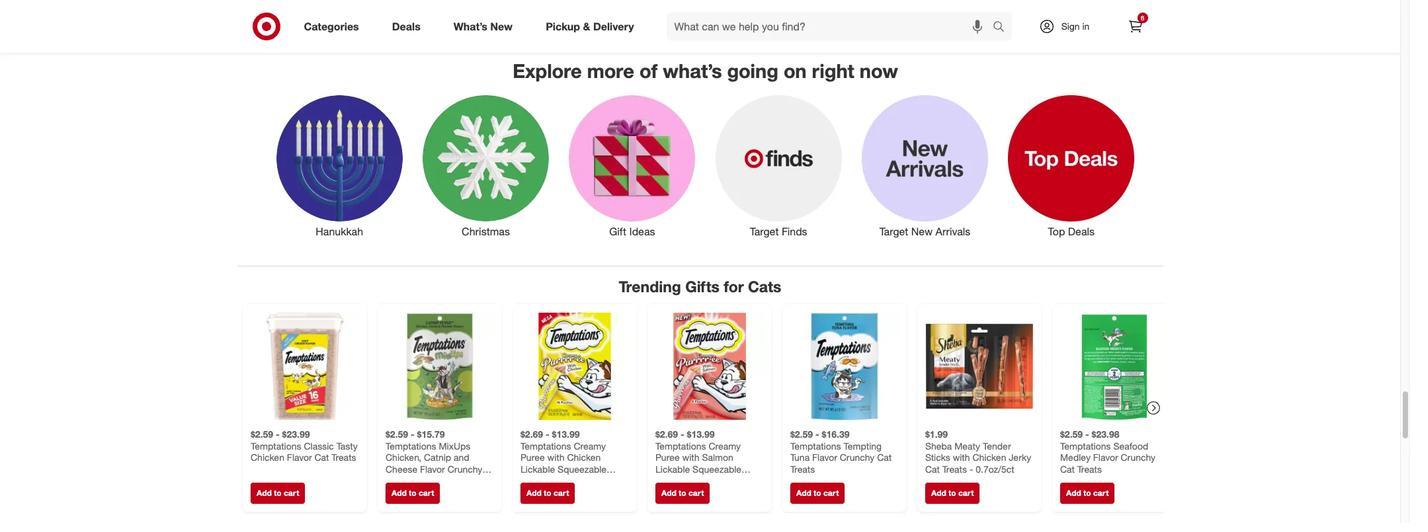 Task type: vqa. For each thing, say whether or not it's contained in the screenshot.
Chicken "Creamy"
yes



Task type: locate. For each thing, give the bounding box(es) containing it.
1 adult from the left
[[385, 475, 407, 486]]

5 add to cart button from the left
[[790, 483, 845, 504]]

crunchy inside $2.59 - $23.98 temptations seafood medley flavor crunchy cat treats
[[1121, 452, 1156, 463]]

1 target from the left
[[750, 225, 779, 238]]

2 horizontal spatial crunchy
[[1121, 452, 1156, 463]]

temptations inside $2.59 - $23.98 temptations seafood medley flavor crunchy cat treats
[[1060, 440, 1111, 451]]

6 to from the left
[[949, 488, 956, 498]]

finds
[[782, 225, 808, 238]]

1 horizontal spatial adult
[[520, 475, 542, 486]]

new
[[491, 20, 513, 33], [912, 225, 933, 238]]

target left finds
[[750, 225, 779, 238]]

temptations for temptations classic tasty chicken flavor cat treats
[[250, 440, 301, 451]]

2 squeezable from the left
[[692, 463, 741, 475]]

- inside '$2.59 - $15.79 temptations mixups chicken, catnip and cheese flavor crunchy adult cat treats'
[[411, 429, 414, 440]]

temptations creamy puree with chicken lickable squeezable adult cat treats image
[[520, 312, 629, 421], [520, 312, 629, 421]]

tempting
[[844, 440, 882, 451]]

temptations for temptations creamy puree with chicken lickable squeezable adult cat treats
[[520, 440, 571, 451]]

0 horizontal spatial with
[[547, 452, 564, 463]]

0 horizontal spatial adult
[[385, 475, 407, 486]]

3 with from the left
[[953, 452, 970, 463]]

1 creamy from the left
[[574, 440, 606, 451]]

7 add to cart from the left
[[1066, 488, 1109, 498]]

- for $2.59 - $23.99 temptations classic tasty chicken flavor cat treats
[[276, 429, 279, 440]]

add to cart down $2.69 - $13.99 temptations creamy puree with salmon lickable squeezable adult cat treats
[[661, 488, 704, 498]]

$13.99 inside $2.69 - $13.99 temptations creamy puree with chicken lickable squeezable adult cat treats
[[552, 429, 580, 440]]

to for temptations tempting tuna flavor crunchy cat treats
[[814, 488, 821, 498]]

3 add to cart button from the left
[[520, 483, 575, 504]]

trending
[[619, 277, 681, 296]]

1 horizontal spatial chicken
[[567, 452, 601, 463]]

7 to from the left
[[1084, 488, 1091, 498]]

temptations inside $2.69 - $13.99 temptations creamy puree with chicken lickable squeezable adult cat treats
[[520, 440, 571, 451]]

cat
[[314, 452, 329, 463], [877, 452, 892, 463], [925, 463, 940, 475], [1060, 463, 1075, 475], [410, 475, 424, 486], [545, 475, 559, 486], [680, 475, 694, 486]]

adult
[[385, 475, 407, 486], [520, 475, 542, 486], [655, 475, 677, 486]]

temptations inside $2.59 - $23.99 temptations classic tasty chicken flavor cat treats
[[250, 440, 301, 451]]

cart for temptations mixups chicken, catnip and cheese flavor crunchy adult cat treats
[[418, 488, 434, 498]]

1 horizontal spatial lickable
[[655, 463, 690, 475]]

squeezable inside $2.69 - $13.99 temptations creamy puree with chicken lickable squeezable adult cat treats
[[558, 463, 606, 475]]

- for $2.59 - $16.39 temptations tempting tuna flavor crunchy cat treats
[[815, 429, 819, 440]]

temptations tempting tuna flavor crunchy cat treats image
[[790, 312, 899, 421], [790, 312, 899, 421]]

cart down $2.59 - $16.39 temptations tempting tuna flavor crunchy cat treats
[[823, 488, 839, 498]]

1 horizontal spatial $13.99
[[687, 429, 715, 440]]

add down $2.69 - $13.99 temptations creamy puree with salmon lickable squeezable adult cat treats
[[661, 488, 676, 498]]

new for target
[[912, 225, 933, 238]]

1 lickable from the left
[[520, 463, 555, 475]]

0 horizontal spatial $2.69
[[520, 429, 543, 440]]

4 to from the left
[[679, 488, 686, 498]]

cart down the "$1.99 sheba meaty tender sticks with chicken jerky cat treats - 0.7oz/5ct"
[[958, 488, 974, 498]]

$23.98
[[1092, 429, 1119, 440]]

$2.59 inside '$2.59 - $15.79 temptations mixups chicken, catnip and cheese flavor crunchy adult cat treats'
[[385, 429, 408, 440]]

add down sticks
[[931, 488, 946, 498]]

more
[[587, 59, 634, 82]]

$1.99 sheba meaty tender sticks with chicken jerky cat treats - 0.7oz/5ct
[[925, 429, 1031, 475]]

2 $2.59 from the left
[[385, 429, 408, 440]]

1 cart from the left
[[283, 488, 299, 498]]

0 horizontal spatial creamy
[[574, 440, 606, 451]]

flavor right tuna
[[812, 452, 837, 463]]

new for what's
[[491, 20, 513, 33]]

deals left what's
[[392, 20, 421, 33]]

cart for temptations tempting tuna flavor crunchy cat treats
[[823, 488, 839, 498]]

$2.59 - $23.99 temptations classic tasty chicken flavor cat treats
[[250, 429, 358, 463]]

$2.59 up medley
[[1060, 429, 1083, 440]]

cart
[[283, 488, 299, 498], [418, 488, 434, 498], [553, 488, 569, 498], [688, 488, 704, 498], [823, 488, 839, 498], [958, 488, 974, 498], [1093, 488, 1109, 498]]

adult for $2.69 - $13.99 temptations creamy puree with chicken lickable squeezable adult cat treats
[[520, 475, 542, 486]]

to down sticks
[[949, 488, 956, 498]]

sign in
[[1062, 21, 1090, 32]]

to for temptations creamy puree with chicken lickable squeezable adult cat treats
[[544, 488, 551, 498]]

4 $2.59 from the left
[[1060, 429, 1083, 440]]

to for sheba meaty tender sticks with chicken jerky cat treats - 0.7oz/5ct
[[949, 488, 956, 498]]

chicken inside $2.59 - $23.99 temptations classic tasty chicken flavor cat treats
[[250, 452, 284, 463]]

to down $2.69 - $13.99 temptations creamy puree with salmon lickable squeezable adult cat treats
[[679, 488, 686, 498]]

add for $2.69 - $13.99 temptations creamy puree with chicken lickable squeezable adult cat treats
[[526, 488, 541, 498]]

add to cart for $2.69 - $13.99 temptations creamy puree with chicken lickable squeezable adult cat treats
[[526, 488, 569, 498]]

6 add to cart from the left
[[931, 488, 974, 498]]

2 cart from the left
[[418, 488, 434, 498]]

temptations for temptations mixups chicken, catnip and cheese flavor crunchy adult cat treats
[[385, 440, 436, 451]]

deals right top on the right top
[[1068, 225, 1095, 238]]

-
[[276, 429, 279, 440], [411, 429, 414, 440], [546, 429, 549, 440], [680, 429, 684, 440], [815, 429, 819, 440], [1085, 429, 1089, 440], [970, 463, 973, 475]]

3 adult from the left
[[655, 475, 677, 486]]

0 horizontal spatial crunchy
[[447, 463, 482, 475]]

2 creamy from the left
[[709, 440, 741, 451]]

treats inside $2.69 - $13.99 temptations creamy puree with chicken lickable squeezable adult cat treats
[[562, 475, 586, 486]]

1 add to cart from the left
[[256, 488, 299, 498]]

add down $2.59 - $23.99 temptations classic tasty chicken flavor cat treats
[[256, 488, 271, 498]]

add to cart down $2.69 - $13.99 temptations creamy puree with chicken lickable squeezable adult cat treats
[[526, 488, 569, 498]]

$2.69 - $13.99 temptations creamy puree with salmon lickable squeezable adult cat treats
[[655, 429, 741, 486]]

0.7oz/5ct
[[976, 463, 1014, 475]]

temptations for temptations creamy puree with salmon lickable squeezable adult cat treats
[[655, 440, 706, 451]]

categories link
[[293, 12, 376, 41]]

- inside $2.69 - $13.99 temptations creamy puree with chicken lickable squeezable adult cat treats
[[546, 429, 549, 440]]

temptations seafood medley flavor crunchy cat treats image
[[1060, 312, 1169, 421], [1060, 312, 1169, 421]]

add to cart down $2.59 - $23.99 temptations classic tasty chicken flavor cat treats
[[256, 488, 299, 498]]

puree inside $2.69 - $13.99 temptations creamy puree with salmon lickable squeezable adult cat treats
[[655, 452, 680, 463]]

explore more of what's going on right now
[[513, 59, 898, 82]]

flavor inside $2.59 - $23.98 temptations seafood medley flavor crunchy cat treats
[[1093, 452, 1118, 463]]

top
[[1048, 225, 1066, 238]]

1 temptations from the left
[[250, 440, 301, 451]]

cart for temptations creamy puree with salmon lickable squeezable adult cat treats
[[688, 488, 704, 498]]

crunchy down tempting
[[840, 452, 875, 463]]

crunchy down "and"
[[447, 463, 482, 475]]

4 add from the left
[[661, 488, 676, 498]]

target new arrivals link
[[852, 93, 999, 239]]

2 $13.99 from the left
[[687, 429, 715, 440]]

$2.59 up tuna
[[790, 429, 813, 440]]

2 add from the left
[[391, 488, 406, 498]]

to for temptations creamy puree with salmon lickable squeezable adult cat treats
[[679, 488, 686, 498]]

0 horizontal spatial lickable
[[520, 463, 555, 475]]

add
[[256, 488, 271, 498], [391, 488, 406, 498], [526, 488, 541, 498], [661, 488, 676, 498], [796, 488, 811, 498], [931, 488, 946, 498], [1066, 488, 1081, 498]]

temptations creamy puree with salmon lickable squeezable adult cat treats image
[[655, 312, 764, 421], [655, 312, 764, 421]]

gift
[[609, 225, 627, 238]]

sign
[[1062, 21, 1080, 32]]

treats inside $2.59 - $16.39 temptations tempting tuna flavor crunchy cat treats
[[790, 463, 815, 475]]

$2.59 up chicken,
[[385, 429, 408, 440]]

lickable
[[520, 463, 555, 475], [655, 463, 690, 475]]

add to cart for $2.59 - $23.98 temptations seafood medley flavor crunchy cat treats
[[1066, 488, 1109, 498]]

- inside $2.69 - $13.99 temptations creamy puree with salmon lickable squeezable adult cat treats
[[680, 429, 684, 440]]

7 add from the left
[[1066, 488, 1081, 498]]

1 to from the left
[[274, 488, 281, 498]]

add to cart down sticks
[[931, 488, 974, 498]]

new left arrivals
[[912, 225, 933, 238]]

2 to from the left
[[409, 488, 416, 498]]

1 puree from the left
[[520, 452, 545, 463]]

1 vertical spatial new
[[912, 225, 933, 238]]

and
[[454, 452, 469, 463]]

cart down $2.59 - $23.99 temptations classic tasty chicken flavor cat treats
[[283, 488, 299, 498]]

to
[[274, 488, 281, 498], [409, 488, 416, 498], [544, 488, 551, 498], [679, 488, 686, 498], [814, 488, 821, 498], [949, 488, 956, 498], [1084, 488, 1091, 498]]

- inside $2.59 - $16.39 temptations tempting tuna flavor crunchy cat treats
[[815, 429, 819, 440]]

3 chicken from the left
[[973, 452, 1006, 463]]

cart for sheba meaty tender sticks with chicken jerky cat treats - 0.7oz/5ct
[[958, 488, 974, 498]]

add to cart button
[[250, 483, 305, 504], [385, 483, 440, 504], [520, 483, 575, 504], [655, 483, 710, 504], [790, 483, 845, 504], [925, 483, 980, 504], [1060, 483, 1115, 504]]

$1.99
[[925, 429, 948, 440]]

$16.39
[[822, 429, 850, 440]]

flavor inside $2.59 - $16.39 temptations tempting tuna flavor crunchy cat treats
[[812, 452, 837, 463]]

temptations
[[250, 440, 301, 451], [385, 440, 436, 451], [520, 440, 571, 451], [655, 440, 706, 451], [790, 440, 841, 451], [1060, 440, 1111, 451]]

1 with from the left
[[547, 452, 564, 463]]

chicken
[[250, 452, 284, 463], [567, 452, 601, 463], [973, 452, 1006, 463]]

new right what's
[[491, 20, 513, 33]]

flavor inside $2.59 - $23.99 temptations classic tasty chicken flavor cat treats
[[287, 452, 312, 463]]

6 add to cart button from the left
[[925, 483, 980, 504]]

1 $2.59 from the left
[[250, 429, 273, 440]]

add for $2.59 - $23.99 temptations classic tasty chicken flavor cat treats
[[256, 488, 271, 498]]

1 horizontal spatial crunchy
[[840, 452, 875, 463]]

target for target new arrivals
[[880, 225, 909, 238]]

$2.69
[[520, 429, 543, 440], [655, 429, 678, 440]]

sheba
[[925, 440, 952, 451]]

puree inside $2.69 - $13.99 temptations creamy puree with chicken lickable squeezable adult cat treats
[[520, 452, 545, 463]]

adult inside $2.69 - $13.99 temptations creamy puree with chicken lickable squeezable adult cat treats
[[520, 475, 542, 486]]

cat inside '$2.59 - $15.79 temptations mixups chicken, catnip and cheese flavor crunchy adult cat treats'
[[410, 475, 424, 486]]

2 horizontal spatial chicken
[[973, 452, 1006, 463]]

chicken for -
[[250, 452, 284, 463]]

2 horizontal spatial adult
[[655, 475, 677, 486]]

creamy
[[574, 440, 606, 451], [709, 440, 741, 451]]

add to cart down medley
[[1066, 488, 1109, 498]]

1 horizontal spatial target
[[880, 225, 909, 238]]

0 vertical spatial new
[[491, 20, 513, 33]]

crunchy down the seafood
[[1121, 452, 1156, 463]]

1 add to cart button from the left
[[250, 483, 305, 504]]

creamy inside $2.69 - $13.99 temptations creamy puree with chicken lickable squeezable adult cat treats
[[574, 440, 606, 451]]

lickable inside $2.69 - $13.99 temptations creamy puree with chicken lickable squeezable adult cat treats
[[520, 463, 555, 475]]

squeezable inside $2.69 - $13.99 temptations creamy puree with salmon lickable squeezable adult cat treats
[[692, 463, 741, 475]]

0 horizontal spatial puree
[[520, 452, 545, 463]]

5 add from the left
[[796, 488, 811, 498]]

3 temptations from the left
[[520, 440, 571, 451]]

to down $2.59 - $23.99 temptations classic tasty chicken flavor cat treats
[[274, 488, 281, 498]]

1 horizontal spatial puree
[[655, 452, 680, 463]]

5 cart from the left
[[823, 488, 839, 498]]

1 horizontal spatial squeezable
[[692, 463, 741, 475]]

crunchy inside $2.59 - $16.39 temptations tempting tuna flavor crunchy cat treats
[[840, 452, 875, 463]]

6 temptations from the left
[[1060, 440, 1111, 451]]

lickable inside $2.69 - $13.99 temptations creamy puree with salmon lickable squeezable adult cat treats
[[655, 463, 690, 475]]

temptations for temptations tempting tuna flavor crunchy cat treats
[[790, 440, 841, 451]]

7 cart from the left
[[1093, 488, 1109, 498]]

hanukkah
[[316, 225, 363, 238]]

add to cart
[[256, 488, 299, 498], [391, 488, 434, 498], [526, 488, 569, 498], [661, 488, 704, 498], [796, 488, 839, 498], [931, 488, 974, 498], [1066, 488, 1109, 498]]

$2.59 left $23.99
[[250, 429, 273, 440]]

explore
[[513, 59, 582, 82]]

temptations for temptations seafood medley flavor crunchy cat treats
[[1060, 440, 1111, 451]]

add down tuna
[[796, 488, 811, 498]]

2 add to cart from the left
[[391, 488, 434, 498]]

cat inside $2.69 - $13.99 temptations creamy puree with salmon lickable squeezable adult cat treats
[[680, 475, 694, 486]]

$2.69 for $2.69 - $13.99 temptations creamy puree with chicken lickable squeezable adult cat treats
[[520, 429, 543, 440]]

1 horizontal spatial deals
[[1068, 225, 1095, 238]]

top deals
[[1048, 225, 1095, 238]]

with
[[547, 452, 564, 463], [682, 452, 699, 463], [953, 452, 970, 463]]

squeezable
[[558, 463, 606, 475], [692, 463, 741, 475]]

add down $2.69 - $13.99 temptations creamy puree with chicken lickable squeezable adult cat treats
[[526, 488, 541, 498]]

cart down $2.59 - $23.98 temptations seafood medley flavor crunchy cat treats
[[1093, 488, 1109, 498]]

$13.99
[[552, 429, 580, 440], [687, 429, 715, 440]]

$2.69 inside $2.69 - $13.99 temptations creamy puree with chicken lickable squeezable adult cat treats
[[520, 429, 543, 440]]

$2.59
[[250, 429, 273, 440], [385, 429, 408, 440], [790, 429, 813, 440], [1060, 429, 1083, 440]]

target left arrivals
[[880, 225, 909, 238]]

add to cart button for temptations seafood medley flavor crunchy cat treats
[[1060, 483, 1115, 504]]

1 vertical spatial deals
[[1068, 225, 1095, 238]]

$2.59 inside $2.59 - $16.39 temptations tempting tuna flavor crunchy cat treats
[[790, 429, 813, 440]]

deals link
[[381, 12, 437, 41]]

christmas
[[462, 225, 510, 238]]

$2.69 inside $2.69 - $13.99 temptations creamy puree with salmon lickable squeezable adult cat treats
[[655, 429, 678, 440]]

treats
[[331, 452, 356, 463], [790, 463, 815, 475], [942, 463, 967, 475], [1077, 463, 1102, 475], [427, 475, 451, 486], [562, 475, 586, 486], [697, 475, 721, 486]]

what's new
[[454, 20, 513, 33]]

$13.99 inside $2.69 - $13.99 temptations creamy puree with salmon lickable squeezable adult cat treats
[[687, 429, 715, 440]]

$13.99 for chicken
[[552, 429, 580, 440]]

2 adult from the left
[[520, 475, 542, 486]]

deals
[[392, 20, 421, 33], [1068, 225, 1095, 238]]

chicken inside the "$1.99 sheba meaty tender sticks with chicken jerky cat treats - 0.7oz/5ct"
[[973, 452, 1006, 463]]

sticks
[[925, 452, 950, 463]]

temptations mixups chicken, catnip and cheese flavor crunchy adult cat treats image
[[385, 312, 494, 421], [385, 312, 494, 421]]

add to cart down cheese
[[391, 488, 434, 498]]

4 add to cart from the left
[[661, 488, 704, 498]]

temptations inside $2.69 - $13.99 temptations creamy puree with salmon lickable squeezable adult cat treats
[[655, 440, 706, 451]]

cart down $2.69 - $13.99 temptations creamy puree with chicken lickable squeezable adult cat treats
[[553, 488, 569, 498]]

tender
[[983, 440, 1011, 451]]

4 cart from the left
[[688, 488, 704, 498]]

2 $2.69 from the left
[[655, 429, 678, 440]]

adult inside $2.69 - $13.99 temptations creamy puree with salmon lickable squeezable adult cat treats
[[655, 475, 677, 486]]

to down cheese
[[409, 488, 416, 498]]

temptations classic tasty chicken flavor cat treats image
[[250, 312, 359, 421], [250, 312, 359, 421]]

1 $13.99 from the left
[[552, 429, 580, 440]]

in
[[1083, 21, 1090, 32]]

salmon
[[702, 452, 733, 463]]

flavor inside '$2.59 - $15.79 temptations mixups chicken, catnip and cheese flavor crunchy adult cat treats'
[[420, 463, 445, 475]]

flavor
[[287, 452, 312, 463], [812, 452, 837, 463], [1093, 452, 1118, 463], [420, 463, 445, 475]]

2 horizontal spatial with
[[953, 452, 970, 463]]

add to cart for $2.59 - $23.99 temptations classic tasty chicken flavor cat treats
[[256, 488, 299, 498]]

add to cart for $2.59 - $16.39 temptations tempting tuna flavor crunchy cat treats
[[796, 488, 839, 498]]

4 add to cart button from the left
[[655, 483, 710, 504]]

0 horizontal spatial target
[[750, 225, 779, 238]]

3 add from the left
[[526, 488, 541, 498]]

2 target from the left
[[880, 225, 909, 238]]

to down $2.69 - $13.99 temptations creamy puree with chicken lickable squeezable adult cat treats
[[544, 488, 551, 498]]

chicken inside $2.69 - $13.99 temptations creamy puree with chicken lickable squeezable adult cat treats
[[567, 452, 601, 463]]

4 temptations from the left
[[655, 440, 706, 451]]

0 horizontal spatial $13.99
[[552, 429, 580, 440]]

6 add from the left
[[931, 488, 946, 498]]

add for $1.99 sheba meaty tender sticks with chicken jerky cat treats - 0.7oz/5ct
[[931, 488, 946, 498]]

3 to from the left
[[544, 488, 551, 498]]

what's new link
[[442, 12, 529, 41]]

$2.59 - $15.79 temptations mixups chicken, catnip and cheese flavor crunchy adult cat treats
[[385, 429, 482, 486]]

to for temptations classic tasty chicken flavor cat treats
[[274, 488, 281, 498]]

cart down $2.69 - $13.99 temptations creamy puree with salmon lickable squeezable adult cat treats
[[688, 488, 704, 498]]

2 with from the left
[[682, 452, 699, 463]]

puree for temptations creamy puree with chicken lickable squeezable adult cat treats
[[520, 452, 545, 463]]

5 add to cart from the left
[[796, 488, 839, 498]]

crunchy for tempting
[[840, 452, 875, 463]]

$2.59 inside $2.59 - $23.99 temptations classic tasty chicken flavor cat treats
[[250, 429, 273, 440]]

puree
[[520, 452, 545, 463], [655, 452, 680, 463]]

2 add to cart button from the left
[[385, 483, 440, 504]]

with inside $2.69 - $13.99 temptations creamy puree with salmon lickable squeezable adult cat treats
[[682, 452, 699, 463]]

cat inside the "$1.99 sheba meaty tender sticks with chicken jerky cat treats - 0.7oz/5ct"
[[925, 463, 940, 475]]

- inside $2.59 - $23.99 temptations classic tasty chicken flavor cat treats
[[276, 429, 279, 440]]

with for salmon
[[682, 452, 699, 463]]

temptations inside '$2.59 - $15.79 temptations mixups chicken, catnip and cheese flavor crunchy adult cat treats'
[[385, 440, 436, 451]]

trending gifts for cats
[[619, 277, 782, 296]]

0 horizontal spatial chicken
[[250, 452, 284, 463]]

6 cart from the left
[[958, 488, 974, 498]]

3 $2.59 from the left
[[790, 429, 813, 440]]

treats inside the "$1.99 sheba meaty tender sticks with chicken jerky cat treats - 0.7oz/5ct"
[[942, 463, 967, 475]]

What can we help you find? suggestions appear below search field
[[667, 12, 996, 41]]

1 horizontal spatial new
[[912, 225, 933, 238]]

search button
[[987, 12, 1019, 44]]

add down cheese
[[391, 488, 406, 498]]

1 add from the left
[[256, 488, 271, 498]]

to down $2.59 - $16.39 temptations tempting tuna flavor crunchy cat treats
[[814, 488, 821, 498]]

2 temptations from the left
[[385, 440, 436, 451]]

2 chicken from the left
[[567, 452, 601, 463]]

temptations inside $2.59 - $16.39 temptations tempting tuna flavor crunchy cat treats
[[790, 440, 841, 451]]

$2.59 for $2.59 - $16.39 temptations tempting tuna flavor crunchy cat treats
[[790, 429, 813, 440]]

target
[[750, 225, 779, 238], [880, 225, 909, 238]]

cart down '$2.59 - $15.79 temptations mixups chicken, catnip and cheese flavor crunchy adult cat treats'
[[418, 488, 434, 498]]

creamy inside $2.69 - $13.99 temptations creamy puree with salmon lickable squeezable adult cat treats
[[709, 440, 741, 451]]

&
[[583, 20, 591, 33]]

flavor down catnip
[[420, 463, 445, 475]]

add to cart button for sheba meaty tender sticks with chicken jerky cat treats - 0.7oz/5ct
[[925, 483, 980, 504]]

meaty
[[955, 440, 980, 451]]

classic
[[304, 440, 334, 451]]

add to cart down tuna
[[796, 488, 839, 498]]

1 horizontal spatial creamy
[[709, 440, 741, 451]]

1 horizontal spatial with
[[682, 452, 699, 463]]

sheba meaty tender sticks with chicken jerky cat treats - 0.7oz/5ct image
[[925, 312, 1034, 421], [925, 312, 1034, 421]]

flavor down classic
[[287, 452, 312, 463]]

1 horizontal spatial $2.69
[[655, 429, 678, 440]]

crunchy
[[840, 452, 875, 463], [1121, 452, 1156, 463], [447, 463, 482, 475]]

0 vertical spatial deals
[[392, 20, 421, 33]]

0 horizontal spatial new
[[491, 20, 513, 33]]

1 chicken from the left
[[250, 452, 284, 463]]

on
[[784, 59, 807, 82]]

squeezable for salmon
[[692, 463, 741, 475]]

1 $2.69 from the left
[[520, 429, 543, 440]]

- inside $2.59 - $23.98 temptations seafood medley flavor crunchy cat treats
[[1085, 429, 1089, 440]]

7 add to cart button from the left
[[1060, 483, 1115, 504]]

with inside $2.69 - $13.99 temptations creamy puree with chicken lickable squeezable adult cat treats
[[547, 452, 564, 463]]

5 temptations from the left
[[790, 440, 841, 451]]

2 puree from the left
[[655, 452, 680, 463]]

cat inside $2.59 - $23.99 temptations classic tasty chicken flavor cat treats
[[314, 452, 329, 463]]

arrivals
[[936, 225, 971, 238]]

add down medley
[[1066, 488, 1081, 498]]

2 lickable from the left
[[655, 463, 690, 475]]

3 add to cart from the left
[[526, 488, 569, 498]]

cart for temptations creamy puree with chicken lickable squeezable adult cat treats
[[553, 488, 569, 498]]

5 to from the left
[[814, 488, 821, 498]]

$2.59 inside $2.59 - $23.98 temptations seafood medley flavor crunchy cat treats
[[1060, 429, 1083, 440]]

mixups
[[439, 440, 470, 451]]

flavor down $23.98
[[1093, 452, 1118, 463]]

to down medley
[[1084, 488, 1091, 498]]

3 cart from the left
[[553, 488, 569, 498]]

1 squeezable from the left
[[558, 463, 606, 475]]

ideas
[[630, 225, 655, 238]]

0 horizontal spatial squeezable
[[558, 463, 606, 475]]



Task type: describe. For each thing, give the bounding box(es) containing it.
crunchy for seafood
[[1121, 452, 1156, 463]]

crunchy inside '$2.59 - $15.79 temptations mixups chicken, catnip and cheese flavor crunchy adult cat treats'
[[447, 463, 482, 475]]

add to cart for $1.99 sheba meaty tender sticks with chicken jerky cat treats - 0.7oz/5ct
[[931, 488, 974, 498]]

what's
[[454, 20, 488, 33]]

add for $2.59 - $15.79 temptations mixups chicken, catnip and cheese flavor crunchy adult cat treats
[[391, 488, 406, 498]]

hanukkah link
[[266, 93, 413, 239]]

treats inside $2.69 - $13.99 temptations creamy puree with salmon lickable squeezable adult cat treats
[[697, 475, 721, 486]]

categories
[[304, 20, 359, 33]]

6 link
[[1121, 12, 1150, 41]]

$2.69 for $2.69 - $13.99 temptations creamy puree with salmon lickable squeezable adult cat treats
[[655, 429, 678, 440]]

tasty
[[336, 440, 358, 451]]

gift ideas
[[609, 225, 655, 238]]

$2.69 - $13.99 temptations creamy puree with chicken lickable squeezable adult cat treats
[[520, 429, 606, 486]]

cheese
[[385, 463, 417, 475]]

catnip
[[424, 452, 451, 463]]

cart for temptations classic tasty chicken flavor cat treats
[[283, 488, 299, 498]]

creamy for salmon
[[709, 440, 741, 451]]

add for $2.69 - $13.99 temptations creamy puree with salmon lickable squeezable adult cat treats
[[661, 488, 676, 498]]

squeezable for chicken
[[558, 463, 606, 475]]

$2.59 - $16.39 temptations tempting tuna flavor crunchy cat treats
[[790, 429, 892, 475]]

gifts
[[686, 277, 720, 296]]

of
[[640, 59, 658, 82]]

adult for $2.69 - $13.99 temptations creamy puree with salmon lickable squeezable adult cat treats
[[655, 475, 677, 486]]

gift ideas link
[[559, 93, 706, 239]]

chicken for sheba
[[973, 452, 1006, 463]]

$15.79
[[417, 429, 445, 440]]

puree for temptations creamy puree with salmon lickable squeezable adult cat treats
[[655, 452, 680, 463]]

add to cart for $2.69 - $13.99 temptations creamy puree with salmon lickable squeezable adult cat treats
[[661, 488, 704, 498]]

add for $2.59 - $23.98 temptations seafood medley flavor crunchy cat treats
[[1066, 488, 1081, 498]]

tuna
[[790, 452, 810, 463]]

lickable for temptations creamy puree with chicken lickable squeezable adult cat treats
[[520, 463, 555, 475]]

with inside the "$1.99 sheba meaty tender sticks with chicken jerky cat treats - 0.7oz/5ct"
[[953, 452, 970, 463]]

$2.59 for $2.59 - $15.79 temptations mixups chicken, catnip and cheese flavor crunchy adult cat treats
[[385, 429, 408, 440]]

creamy for chicken
[[574, 440, 606, 451]]

with for chicken
[[547, 452, 564, 463]]

add to cart button for temptations tempting tuna flavor crunchy cat treats
[[790, 483, 845, 504]]

search
[[987, 21, 1019, 34]]

right
[[812, 59, 855, 82]]

add to cart button for temptations creamy puree with chicken lickable squeezable adult cat treats
[[520, 483, 575, 504]]

add to cart for $2.59 - $15.79 temptations mixups chicken, catnip and cheese flavor crunchy adult cat treats
[[391, 488, 434, 498]]

top deals link
[[999, 93, 1145, 239]]

now
[[860, 59, 898, 82]]

target finds
[[750, 225, 808, 238]]

target new arrivals
[[880, 225, 971, 238]]

target finds link
[[706, 93, 852, 239]]

cats
[[748, 277, 782, 296]]

add to cart button for temptations classic tasty chicken flavor cat treats
[[250, 483, 305, 504]]

lickable for temptations creamy puree with salmon lickable squeezable adult cat treats
[[655, 463, 690, 475]]

$2.59 for $2.59 - $23.98 temptations seafood medley flavor crunchy cat treats
[[1060, 429, 1083, 440]]

jerky
[[1009, 452, 1031, 463]]

pickup & delivery link
[[535, 12, 651, 41]]

to for temptations seafood medley flavor crunchy cat treats
[[1084, 488, 1091, 498]]

treats inside '$2.59 - $15.79 temptations mixups chicken, catnip and cheese flavor crunchy adult cat treats'
[[427, 475, 451, 486]]

add for $2.59 - $16.39 temptations tempting tuna flavor crunchy cat treats
[[796, 488, 811, 498]]

add to cart button for temptations creamy puree with salmon lickable squeezable adult cat treats
[[655, 483, 710, 504]]

- for $2.69 - $13.99 temptations creamy puree with chicken lickable squeezable adult cat treats
[[546, 429, 549, 440]]

- for $2.59 - $15.79 temptations mixups chicken, catnip and cheese flavor crunchy adult cat treats
[[411, 429, 414, 440]]

- inside the "$1.99 sheba meaty tender sticks with chicken jerky cat treats - 0.7oz/5ct"
[[970, 463, 973, 475]]

$23.99
[[282, 429, 310, 440]]

add to cart button for temptations mixups chicken, catnip and cheese flavor crunchy adult cat treats
[[385, 483, 440, 504]]

what's
[[663, 59, 722, 82]]

going
[[728, 59, 779, 82]]

$2.59 - $23.98 temptations seafood medley flavor crunchy cat treats
[[1060, 429, 1156, 475]]

to for temptations mixups chicken, catnip and cheese flavor crunchy adult cat treats
[[409, 488, 416, 498]]

cat inside $2.59 - $16.39 temptations tempting tuna flavor crunchy cat treats
[[877, 452, 892, 463]]

sign in link
[[1028, 12, 1111, 41]]

treats inside $2.59 - $23.98 temptations seafood medley flavor crunchy cat treats
[[1077, 463, 1102, 475]]

pickup
[[546, 20, 580, 33]]

target for target finds
[[750, 225, 779, 238]]

pickup & delivery
[[546, 20, 634, 33]]

for
[[724, 277, 744, 296]]

treats inside $2.59 - $23.99 temptations classic tasty chicken flavor cat treats
[[331, 452, 356, 463]]

adult inside '$2.59 - $15.79 temptations mixups chicken, catnip and cheese flavor crunchy adult cat treats'
[[385, 475, 407, 486]]

$2.59 for $2.59 - $23.99 temptations classic tasty chicken flavor cat treats
[[250, 429, 273, 440]]

delivery
[[593, 20, 634, 33]]

- for $2.69 - $13.99 temptations creamy puree with salmon lickable squeezable adult cat treats
[[680, 429, 684, 440]]

- for $2.59 - $23.98 temptations seafood medley flavor crunchy cat treats
[[1085, 429, 1089, 440]]

$13.99 for salmon
[[687, 429, 715, 440]]

cart for temptations seafood medley flavor crunchy cat treats
[[1093, 488, 1109, 498]]

christmas link
[[413, 93, 559, 239]]

chicken,
[[385, 452, 421, 463]]

medley
[[1060, 452, 1091, 463]]

cat inside $2.69 - $13.99 temptations creamy puree with chicken lickable squeezable adult cat treats
[[545, 475, 559, 486]]

cat inside $2.59 - $23.98 temptations seafood medley flavor crunchy cat treats
[[1060, 463, 1075, 475]]

6
[[1141, 14, 1145, 22]]

seafood
[[1114, 440, 1149, 451]]

0 horizontal spatial deals
[[392, 20, 421, 33]]



